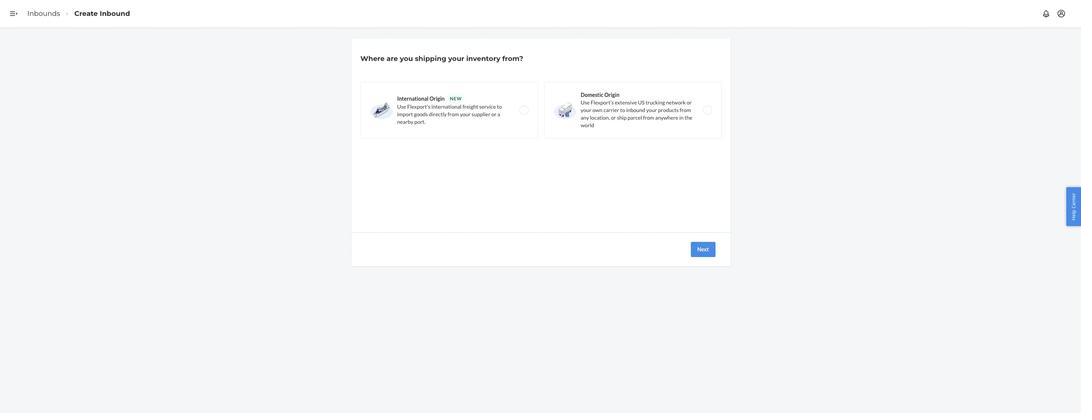 Task type: describe. For each thing, give the bounding box(es) containing it.
extensive
[[615, 99, 637, 106]]

international origin
[[397, 96, 445, 102]]

supplier
[[472, 111, 491, 118]]

inbounds link
[[27, 9, 60, 18]]

freight
[[463, 104, 478, 110]]

shipping
[[415, 55, 446, 63]]

international
[[432, 104, 462, 110]]

open navigation image
[[9, 9, 18, 18]]

flexport's
[[407, 104, 431, 110]]

any
[[581, 115, 589, 121]]

service
[[479, 104, 496, 110]]

your up any at the top of the page
[[581, 107, 592, 113]]

anywhere
[[655, 115, 679, 121]]

flexport's
[[591, 99, 614, 106]]

your right shipping
[[448, 55, 465, 63]]

your down trucking
[[647, 107, 657, 113]]

1 horizontal spatial from
[[643, 115, 654, 121]]

from inside the use flexport's international freight service to import goods directly from your supplier or a nearby port.
[[448, 111, 459, 118]]

directly
[[429, 111, 447, 118]]

use inside the use flexport's international freight service to import goods directly from your supplier or a nearby port.
[[397, 104, 406, 110]]

the
[[685, 115, 693, 121]]

are
[[387, 55, 398, 63]]

use flexport's international freight service to import goods directly from your supplier or a nearby port.
[[397, 104, 502, 125]]

1 horizontal spatial or
[[611, 115, 616, 121]]

or inside the use flexport's international freight service to import goods directly from your supplier or a nearby port.
[[492, 111, 497, 118]]

inbounds
[[27, 9, 60, 18]]

next
[[698, 247, 709, 253]]

create
[[74, 9, 98, 18]]

in
[[680, 115, 684, 121]]

nearby
[[397, 119, 414, 125]]

inbound
[[100, 9, 130, 18]]

from?
[[503, 55, 523, 63]]

domestic origin use flexport's extensive us trucking network or your own carrier to inbound your products from any location, or ship parcel from anywhere in the world
[[581, 92, 693, 129]]

help center button
[[1067, 187, 1081, 226]]

where
[[361, 55, 385, 63]]

new
[[450, 96, 462, 102]]

carrier
[[604, 107, 619, 113]]

inbound
[[626, 107, 645, 113]]

2 horizontal spatial or
[[687, 99, 692, 106]]

breadcrumbs navigation
[[21, 3, 136, 25]]

domestic
[[581, 92, 604, 98]]



Task type: locate. For each thing, give the bounding box(es) containing it.
or right network
[[687, 99, 692, 106]]

open account menu image
[[1057, 9, 1066, 18]]

to
[[497, 104, 502, 110], [620, 107, 625, 113]]

us
[[638, 99, 645, 106]]

you
[[400, 55, 413, 63]]

2 horizontal spatial from
[[680, 107, 691, 113]]

center
[[1071, 193, 1077, 209]]

world
[[581, 122, 594, 129]]

0 horizontal spatial from
[[448, 111, 459, 118]]

from
[[680, 107, 691, 113], [448, 111, 459, 118], [643, 115, 654, 121]]

or left a
[[492, 111, 497, 118]]

1 horizontal spatial to
[[620, 107, 625, 113]]

own
[[593, 107, 603, 113]]

parcel
[[628, 115, 642, 121]]

help center
[[1071, 193, 1077, 221]]

origin up flexport's
[[605, 92, 620, 98]]

from right "parcel"
[[643, 115, 654, 121]]

0 horizontal spatial to
[[497, 104, 502, 110]]

from up the the
[[680, 107, 691, 113]]

your inside the use flexport's international freight service to import goods directly from your supplier or a nearby port.
[[460, 111, 471, 118]]

help
[[1071, 210, 1077, 221]]

to up ship
[[620, 107, 625, 113]]

1 horizontal spatial use
[[581, 99, 590, 106]]

or down carrier
[[611, 115, 616, 121]]

your
[[448, 55, 465, 63], [581, 107, 592, 113], [647, 107, 657, 113], [460, 111, 471, 118]]

1 horizontal spatial origin
[[605, 92, 620, 98]]

or
[[687, 99, 692, 106], [492, 111, 497, 118], [611, 115, 616, 121]]

use inside domestic origin use flexport's extensive us trucking network or your own carrier to inbound your products from any location, or ship parcel from anywhere in the world
[[581, 99, 590, 106]]

to inside the use flexport's international freight service to import goods directly from your supplier or a nearby port.
[[497, 104, 502, 110]]

create inbound
[[74, 9, 130, 18]]

create inbound link
[[74, 9, 130, 18]]

a
[[498, 111, 500, 118]]

to inside domestic origin use flexport's extensive us trucking network or your own carrier to inbound your products from any location, or ship parcel from anywhere in the world
[[620, 107, 625, 113]]

0 horizontal spatial use
[[397, 104, 406, 110]]

origin for international
[[430, 96, 445, 102]]

next button
[[691, 242, 716, 258]]

origin
[[605, 92, 620, 98], [430, 96, 445, 102]]

use down domestic
[[581, 99, 590, 106]]

your down 'freight'
[[460, 111, 471, 118]]

port.
[[415, 119, 426, 125]]

origin inside domestic origin use flexport's extensive us trucking network or your own carrier to inbound your products from any location, or ship parcel from anywhere in the world
[[605, 92, 620, 98]]

where are you shipping your inventory from?
[[361, 55, 523, 63]]

goods
[[414, 111, 428, 118]]

ship
[[617, 115, 627, 121]]

trucking
[[646, 99, 665, 106]]

from down international
[[448, 111, 459, 118]]

origin up international
[[430, 96, 445, 102]]

import
[[397, 111, 413, 118]]

products
[[658, 107, 679, 113]]

origin for domestic
[[605, 92, 620, 98]]

location,
[[590, 115, 610, 121]]

network
[[666, 99, 686, 106]]

inventory
[[466, 55, 501, 63]]

international
[[397, 96, 429, 102]]

to up a
[[497, 104, 502, 110]]

open notifications image
[[1042, 9, 1051, 18]]

0 horizontal spatial origin
[[430, 96, 445, 102]]

use
[[581, 99, 590, 106], [397, 104, 406, 110]]

use up import
[[397, 104, 406, 110]]

0 horizontal spatial or
[[492, 111, 497, 118]]



Task type: vqa. For each thing, say whether or not it's contained in the screenshot.
left from
yes



